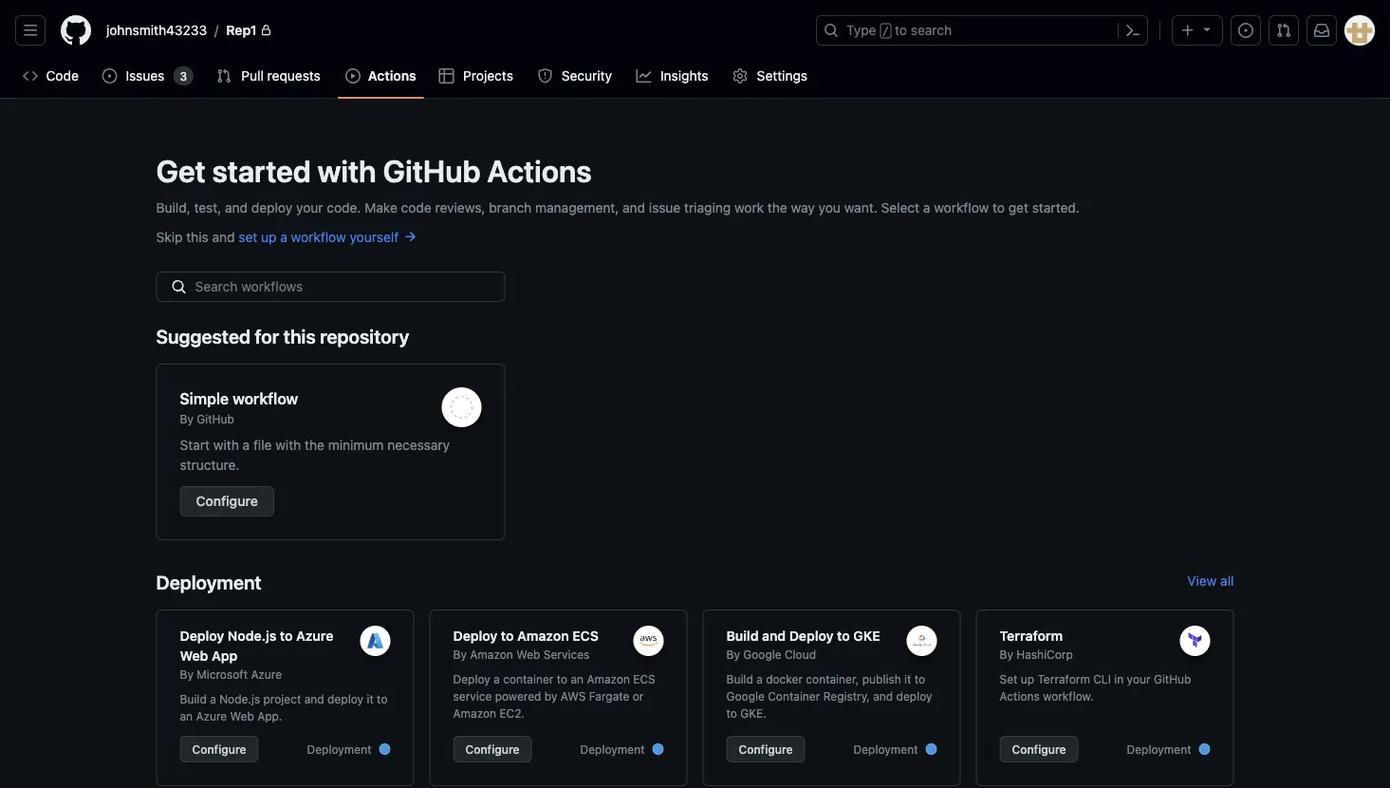 Task type: vqa. For each thing, say whether or not it's contained in the screenshot.
leftmost code 'image'
no



Task type: describe. For each thing, give the bounding box(es) containing it.
git pull request image
[[1277, 23, 1292, 38]]

code
[[401, 199, 432, 215]]

configure for by
[[1013, 742, 1067, 756]]

set up a workflow yourself link
[[239, 229, 418, 244]]

code.
[[327, 199, 361, 215]]

0 horizontal spatial with
[[213, 437, 239, 452]]

app
[[212, 648, 238, 663]]

actions inside set up terraform cli in your github actions workflow.
[[1000, 689, 1040, 703]]

suggested for this repository
[[156, 325, 409, 347]]

to left search
[[895, 22, 908, 38]]

deployment down set up terraform cli in your github actions workflow.
[[1127, 742, 1192, 756]]

0 vertical spatial your
[[296, 199, 323, 215]]

1 horizontal spatial actions
[[487, 153, 592, 189]]

rep1
[[226, 22, 257, 38]]

johnsmith43233 link
[[99, 15, 215, 46]]

0 horizontal spatial this
[[186, 229, 209, 244]]

configure link for and
[[727, 736, 806, 762]]

amazon up 'fargate'
[[587, 672, 630, 685]]

an inside build a node.js project and deploy it to an azure web app.
[[180, 709, 193, 723]]

management,
[[535, 199, 619, 215]]

configure for and
[[739, 742, 793, 756]]

node.js inside deploy node.js to azure web app by               microsoft azure
[[228, 628, 277, 643]]

1 vertical spatial azure
[[251, 667, 282, 681]]

registry,
[[824, 689, 870, 703]]

terraform inside set up terraform cli in your github actions workflow.
[[1038, 672, 1091, 685]]

microsoft
[[197, 667, 248, 681]]

to inside deploy to amazon ecs by               amazon web services
[[501, 628, 514, 643]]

or
[[633, 689, 644, 703]]

shield image
[[538, 68, 553, 84]]

azure inside build a node.js project and deploy it to an azure web app.
[[196, 709, 227, 723]]

johnsmith43233 /
[[106, 22, 219, 38]]

configure for to
[[466, 742, 520, 756]]

gke
[[854, 628, 881, 643]]

github for with
[[383, 153, 481, 189]]

settings link
[[726, 62, 817, 90]]

/ for johnsmith43233
[[215, 22, 219, 38]]

you
[[819, 199, 841, 215]]

view all
[[1188, 572, 1235, 588]]

by inside build and deploy to gke by               google cloud
[[727, 648, 740, 661]]

deploy to amazon ecs logo image
[[640, 635, 658, 646]]

rep1 link
[[219, 15, 280, 46]]

insights link
[[629, 62, 718, 90]]

work
[[735, 199, 764, 215]]

build for node.js
[[180, 692, 207, 705]]

branch
[[489, 199, 532, 215]]

settings
[[757, 68, 808, 84]]

suggested
[[156, 325, 251, 347]]

test,
[[194, 199, 221, 215]]

johnsmith43233
[[106, 22, 207, 38]]

get
[[1009, 199, 1029, 215]]

0 horizontal spatial deploy
[[251, 199, 293, 215]]

service
[[453, 689, 492, 703]]

yourself
[[350, 229, 399, 244]]

and right 'test,'
[[225, 199, 248, 215]]

simple workflow by             github
[[180, 390, 298, 425]]

to inside deploy node.js to azure web app by               microsoft azure
[[280, 628, 293, 643]]

fargate
[[589, 689, 630, 703]]

by
[[545, 689, 558, 703]]

publish
[[863, 672, 902, 685]]

type
[[847, 22, 877, 38]]

actions link
[[338, 62, 424, 90]]

and left the set
[[212, 229, 235, 244]]

hashicorp
[[1017, 648, 1074, 661]]

reviews,
[[435, 199, 486, 215]]

a right the set
[[280, 229, 288, 244]]

web inside deploy node.js to azure web app by               microsoft azure
[[180, 648, 208, 663]]

start
[[180, 437, 210, 452]]

build,
[[156, 199, 191, 215]]

minimum
[[328, 437, 384, 452]]

/ for type
[[883, 25, 890, 38]]

services
[[544, 648, 590, 661]]

deploy node.js to azure web app by               microsoft azure
[[180, 628, 334, 681]]

for
[[255, 325, 279, 347]]

build a node.js project and deploy it to an azure web app.
[[180, 692, 388, 723]]

3
[[180, 69, 187, 83]]

make
[[365, 199, 398, 215]]

started
[[212, 153, 311, 189]]

configure link for to
[[453, 736, 532, 762]]

security
[[562, 68, 612, 84]]

graph image
[[637, 68, 652, 84]]

by inside simple workflow by             github
[[180, 412, 194, 425]]

file
[[253, 437, 272, 452]]

search
[[911, 22, 952, 38]]

skip
[[156, 229, 183, 244]]

deploy for by
[[453, 628, 498, 643]]

get
[[156, 153, 206, 189]]

web inside build a node.js project and deploy it to an azure web app.
[[230, 709, 254, 723]]

github inside set up terraform cli in your github actions workflow.
[[1154, 672, 1192, 685]]

simple
[[180, 390, 229, 408]]

pull requests link
[[209, 62, 330, 90]]

triaging
[[685, 199, 731, 215]]

deployment for amazon
[[581, 742, 645, 756]]

an inside deploy a container to an amazon ecs service powered by aws fargate or amazon ec2.
[[571, 672, 584, 685]]

by inside the 'terraform by               hashicorp'
[[1000, 648, 1014, 661]]

requests
[[267, 68, 321, 84]]

deployment for by
[[854, 742, 919, 756]]

cli
[[1094, 672, 1112, 685]]

1 horizontal spatial the
[[768, 199, 788, 215]]

type / to search
[[847, 22, 952, 38]]

pull requests
[[241, 68, 321, 84]]

deploy to amazon ecs by               amazon web services
[[453, 628, 599, 661]]

pull
[[241, 68, 264, 84]]

table image
[[439, 68, 455, 84]]

container,
[[806, 672, 860, 685]]

docker
[[766, 672, 803, 685]]

gear image
[[733, 68, 748, 84]]

a inside deploy a container to an amazon ecs service powered by aws fargate or amazon ec2.
[[494, 672, 500, 685]]

deploy inside build a docker container, publish it to google container registry, and deploy to gke.
[[897, 689, 933, 703]]

configure for node.js
[[192, 742, 246, 756]]

to inside deploy a container to an amazon ecs service powered by aws fargate or amazon ec2.
[[557, 672, 568, 685]]

repository
[[320, 325, 409, 347]]

view
[[1188, 572, 1217, 588]]

and left issue on the left
[[623, 199, 646, 215]]



Task type: locate. For each thing, give the bounding box(es) containing it.
workflow left get
[[934, 199, 990, 215]]

get started with github actions
[[156, 153, 592, 189]]

with up structure. at the bottom left of page
[[213, 437, 239, 452]]

a inside build a node.js project and deploy it to an azure web app.
[[210, 692, 216, 705]]

by left cloud
[[727, 648, 740, 661]]

1 vertical spatial google
[[727, 689, 765, 703]]

build inside build and deploy to gke by               google cloud
[[727, 628, 759, 643]]

0 horizontal spatial up
[[261, 229, 277, 244]]

0 vertical spatial ecs
[[573, 628, 599, 643]]

your up set up a workflow yourself
[[296, 199, 323, 215]]

0 vertical spatial this
[[186, 229, 209, 244]]

build and deploy to gke by               google cloud
[[727, 628, 881, 661]]

/ inside johnsmith43233 /
[[215, 22, 219, 38]]

2 vertical spatial actions
[[1000, 689, 1040, 703]]

the left way
[[768, 199, 788, 215]]

google up docker
[[744, 648, 782, 661]]

a right select
[[924, 199, 931, 215]]

your inside set up terraform cli in your github actions workflow.
[[1128, 672, 1151, 685]]

github up code
[[383, 153, 481, 189]]

terraform
[[1000, 628, 1064, 643], [1038, 672, 1091, 685]]

terraform up hashicorp
[[1000, 628, 1064, 643]]

configure down ec2.
[[466, 742, 520, 756]]

azure up project
[[251, 667, 282, 681]]

code image
[[23, 68, 38, 84]]

project
[[263, 692, 301, 705]]

to left gke.
[[727, 706, 738, 720]]

deployment down the registry,
[[854, 742, 919, 756]]

0 horizontal spatial an
[[180, 709, 193, 723]]

0 horizontal spatial it
[[367, 692, 374, 705]]

code link
[[15, 62, 87, 90]]

a up powered
[[494, 672, 500, 685]]

ecs
[[573, 628, 599, 643], [634, 672, 656, 685]]

issue opened image left git pull request icon
[[1239, 23, 1254, 38]]

start with a file with the minimum necessary structure.
[[180, 437, 450, 472]]

build, test, and deploy your code. make code reviews, branch management, and issue triaging work the way you want. select a workflow to get started.
[[156, 199, 1080, 215]]

build for docker
[[727, 672, 754, 685]]

actions up branch at top
[[487, 153, 592, 189]]

skip this and
[[156, 229, 239, 244]]

1 horizontal spatial deploy
[[328, 692, 364, 705]]

0 horizontal spatial the
[[305, 437, 325, 452]]

workflow.
[[1044, 689, 1094, 703]]

ecs inside deploy to amazon ecs by               amazon web services
[[573, 628, 599, 643]]

deploy node.js to azure web app logo image
[[367, 633, 384, 649]]

configure link for node.js
[[180, 736, 259, 762]]

command palette image
[[1126, 23, 1141, 38]]

set
[[239, 229, 258, 244]]

1 horizontal spatial web
[[230, 709, 254, 723]]

configure link for by
[[1000, 736, 1079, 762]]

0 vertical spatial github
[[383, 153, 481, 189]]

0 vertical spatial an
[[571, 672, 584, 685]]

gke.
[[741, 706, 767, 720]]

a down microsoft
[[210, 692, 216, 705]]

a left docker
[[757, 672, 763, 685]]

1 horizontal spatial up
[[1021, 672, 1035, 685]]

projects link
[[432, 62, 522, 90]]

up right the set
[[261, 229, 277, 244]]

issue opened image left 'issues'
[[102, 68, 117, 84]]

1 vertical spatial github
[[197, 412, 234, 425]]

node.js
[[228, 628, 277, 643], [219, 692, 260, 705]]

to up container
[[501, 628, 514, 643]]

1 vertical spatial build
[[727, 672, 754, 685]]

0 horizontal spatial your
[[296, 199, 323, 215]]

1 vertical spatial ecs
[[634, 672, 656, 685]]

google inside build a docker container, publish it to google container registry, and deploy to gke.
[[727, 689, 765, 703]]

and
[[225, 199, 248, 215], [623, 199, 646, 215], [212, 229, 235, 244], [762, 628, 786, 643], [874, 689, 894, 703], [304, 692, 324, 705]]

github inside simple workflow by             github
[[197, 412, 234, 425]]

set up a workflow yourself
[[239, 229, 402, 244]]

github down simple
[[197, 412, 234, 425]]

to left get
[[993, 199, 1005, 215]]

and down publish
[[874, 689, 894, 703]]

google inside build and deploy to gke by               google cloud
[[744, 648, 782, 661]]

amazon
[[518, 628, 569, 643], [470, 648, 513, 661], [587, 672, 630, 685], [453, 706, 497, 720]]

configure link down app.
[[180, 736, 259, 762]]

0 horizontal spatial azure
[[196, 709, 227, 723]]

0 horizontal spatial issue opened image
[[102, 68, 117, 84]]

/
[[215, 22, 219, 38], [883, 25, 890, 38]]

1 horizontal spatial github
[[383, 153, 481, 189]]

app.
[[257, 709, 282, 723]]

0 vertical spatial workflow
[[934, 199, 990, 215]]

up for set
[[1021, 672, 1035, 685]]

1 vertical spatial terraform
[[1038, 672, 1091, 685]]

google up gke.
[[727, 689, 765, 703]]

with
[[318, 153, 377, 189], [213, 437, 239, 452], [276, 437, 301, 452]]

actions right play icon
[[368, 68, 417, 84]]

by left microsoft
[[180, 667, 194, 681]]

simple workflow logo image
[[451, 396, 473, 418]]

by inside deploy to amazon ecs by               amazon web services
[[453, 648, 467, 661]]

deployment down 'fargate'
[[581, 742, 645, 756]]

azure left deploy node.js to azure web app logo
[[296, 628, 334, 643]]

deploy inside deploy to amazon ecs by               amazon web services
[[453, 628, 498, 643]]

1 horizontal spatial an
[[571, 672, 584, 685]]

web left "app"
[[180, 648, 208, 663]]

build
[[727, 628, 759, 643], [727, 672, 754, 685], [180, 692, 207, 705]]

it right publish
[[905, 672, 912, 685]]

to left gke
[[837, 628, 850, 643]]

an up aws at the bottom
[[571, 672, 584, 685]]

view all link
[[1188, 555, 1235, 610]]

build inside build a node.js project and deploy it to an azure web app.
[[180, 692, 207, 705]]

aws
[[561, 689, 586, 703]]

it inside build a node.js project and deploy it to an azure web app.
[[367, 692, 374, 705]]

web up container
[[517, 648, 541, 661]]

issues
[[126, 68, 165, 84]]

2 horizontal spatial actions
[[1000, 689, 1040, 703]]

github
[[383, 153, 481, 189], [197, 412, 234, 425], [1154, 672, 1192, 685]]

0 vertical spatial node.js
[[228, 628, 277, 643]]

list
[[99, 15, 805, 46]]

arrow right image
[[402, 229, 418, 244]]

build for deploy
[[727, 628, 759, 643]]

configure link down structure. at the bottom left of page
[[180, 486, 274, 516]]

deploy inside deploy a container to an amazon ecs service powered by aws fargate or amazon ec2.
[[453, 672, 491, 685]]

azure
[[296, 628, 334, 643], [251, 667, 282, 681], [196, 709, 227, 723]]

to up project
[[280, 628, 293, 643]]

insights
[[661, 68, 709, 84]]

a inside the start with a file with the minimum necessary structure.
[[243, 437, 250, 452]]

terraform up workflow.
[[1038, 672, 1091, 685]]

configure down gke.
[[739, 742, 793, 756]]

your right in
[[1128, 672, 1151, 685]]

to inside build and deploy to gke by               google cloud
[[837, 628, 850, 643]]

1 horizontal spatial this
[[284, 325, 316, 347]]

amazon up container
[[470, 648, 513, 661]]

deployment down build a node.js project and deploy it to an azure web app.
[[307, 742, 372, 756]]

2 horizontal spatial github
[[1154, 672, 1192, 685]]

powered
[[495, 689, 542, 703]]

0 vertical spatial issue opened image
[[1239, 23, 1254, 38]]

deploy right project
[[328, 692, 364, 705]]

deployment
[[156, 571, 262, 593], [307, 742, 372, 756], [581, 742, 645, 756], [854, 742, 919, 756], [1127, 742, 1192, 756]]

a inside build a docker container, publish it to google container registry, and deploy to gke.
[[757, 672, 763, 685]]

1 horizontal spatial issue opened image
[[1239, 23, 1254, 38]]

1 horizontal spatial your
[[1128, 672, 1151, 685]]

2 vertical spatial workflow
[[233, 390, 298, 408]]

Search workflows text field
[[156, 272, 506, 302]]

container
[[503, 672, 554, 685]]

0 vertical spatial the
[[768, 199, 788, 215]]

the inside the start with a file with the minimum necessary structure.
[[305, 437, 325, 452]]

structure.
[[180, 457, 240, 472]]

an
[[571, 672, 584, 685], [180, 709, 193, 723]]

triangle down image
[[1200, 21, 1215, 37]]

the left minimum
[[305, 437, 325, 452]]

2 horizontal spatial with
[[318, 153, 377, 189]]

workflow down code.
[[291, 229, 346, 244]]

and up cloud
[[762, 628, 786, 643]]

0 horizontal spatial ecs
[[573, 628, 599, 643]]

issue opened image for git pull request image
[[102, 68, 117, 84]]

1 vertical spatial it
[[367, 692, 374, 705]]

2 vertical spatial github
[[1154, 672, 1192, 685]]

configure down microsoft
[[192, 742, 246, 756]]

build a docker container, publish it to google container registry, and deploy to gke.
[[727, 672, 933, 720]]

configure
[[196, 493, 258, 509], [192, 742, 246, 756], [466, 742, 520, 756], [739, 742, 793, 756], [1013, 742, 1067, 756]]

up for set
[[261, 229, 277, 244]]

0 vertical spatial up
[[261, 229, 277, 244]]

ec2.
[[500, 706, 525, 720]]

plus image
[[1181, 23, 1196, 38]]

security link
[[530, 62, 621, 90]]

this right for
[[284, 325, 316, 347]]

ecs up or
[[634, 672, 656, 685]]

1 vertical spatial up
[[1021, 672, 1035, 685]]

web left app.
[[230, 709, 254, 723]]

it
[[905, 672, 912, 685], [367, 692, 374, 705]]

1 vertical spatial the
[[305, 437, 325, 452]]

1 vertical spatial workflow
[[291, 229, 346, 244]]

azure down microsoft
[[196, 709, 227, 723]]

projects
[[463, 68, 514, 84]]

node.js down microsoft
[[219, 692, 260, 705]]

and inside build and deploy to gke by               google cloud
[[762, 628, 786, 643]]

want.
[[845, 199, 878, 215]]

actions inside 'link'
[[368, 68, 417, 84]]

build inside build a docker container, publish it to google container registry, and deploy to gke.
[[727, 672, 754, 685]]

1 vertical spatial issue opened image
[[102, 68, 117, 84]]

terraform logo image
[[1187, 633, 1204, 649]]

1 horizontal spatial /
[[883, 25, 890, 38]]

/ left rep1
[[215, 22, 219, 38]]

to
[[895, 22, 908, 38], [993, 199, 1005, 215], [280, 628, 293, 643], [501, 628, 514, 643], [837, 628, 850, 643], [557, 672, 568, 685], [915, 672, 926, 685], [377, 692, 388, 705], [727, 706, 738, 720]]

1 vertical spatial this
[[284, 325, 316, 347]]

0 horizontal spatial actions
[[368, 68, 417, 84]]

0 vertical spatial azure
[[296, 628, 334, 643]]

select
[[882, 199, 920, 215]]

search image
[[171, 279, 187, 294]]

deploy down publish
[[897, 689, 933, 703]]

1 horizontal spatial ecs
[[634, 672, 656, 685]]

configure link
[[180, 486, 274, 516], [180, 736, 259, 762], [453, 736, 532, 762], [727, 736, 806, 762], [1000, 736, 1079, 762]]

actions down set on the bottom right
[[1000, 689, 1040, 703]]

deploy for an
[[453, 672, 491, 685]]

deploy down started
[[251, 199, 293, 215]]

by inside deploy node.js to azure web app by               microsoft azure
[[180, 667, 194, 681]]

github down the terraform logo
[[1154, 672, 1192, 685]]

it down deploy node.js to azure web app logo
[[367, 692, 374, 705]]

an left app.
[[180, 709, 193, 723]]

git pull request image
[[217, 68, 232, 84]]

a left 'file'
[[243, 437, 250, 452]]

amazon up services on the left of page
[[518, 628, 569, 643]]

lock image
[[261, 25, 272, 36]]

set up terraform cli in your github actions workflow.
[[1000, 672, 1192, 703]]

deploy inside build and deploy to gke by               google cloud
[[790, 628, 834, 643]]

by
[[180, 412, 194, 425], [453, 648, 467, 661], [727, 648, 740, 661], [1000, 648, 1014, 661], [180, 667, 194, 681]]

2 vertical spatial azure
[[196, 709, 227, 723]]

up
[[261, 229, 277, 244], [1021, 672, 1035, 685]]

a
[[924, 199, 931, 215], [280, 229, 288, 244], [243, 437, 250, 452], [494, 672, 500, 685], [757, 672, 763, 685], [210, 692, 216, 705]]

all
[[1221, 572, 1235, 588]]

workflow up 'file'
[[233, 390, 298, 408]]

issue opened image for git pull request icon
[[1239, 23, 1254, 38]]

2 horizontal spatial web
[[517, 648, 541, 661]]

by up set on the bottom right
[[1000, 648, 1014, 661]]

0 vertical spatial build
[[727, 628, 759, 643]]

set
[[1000, 672, 1018, 685]]

deployment for app
[[307, 742, 372, 756]]

play image
[[346, 68, 361, 84]]

github for by
[[197, 412, 234, 425]]

issue
[[649, 199, 681, 215]]

deploy for web
[[180, 628, 224, 643]]

2 horizontal spatial deploy
[[897, 689, 933, 703]]

to down deploy node.js to azure web app logo
[[377, 692, 388, 705]]

0 vertical spatial actions
[[368, 68, 417, 84]]

0 vertical spatial google
[[744, 648, 782, 661]]

build and deploy to gke logo image
[[913, 635, 931, 647]]

configure down structure. at the bottom left of page
[[196, 493, 258, 509]]

/ inside type / to search
[[883, 25, 890, 38]]

0 vertical spatial terraform
[[1000, 628, 1064, 643]]

this right skip
[[186, 229, 209, 244]]

necessary
[[388, 437, 450, 452]]

configure link for workflow
[[180, 486, 274, 516]]

notifications image
[[1315, 23, 1330, 38]]

list containing johnsmith43233 /
[[99, 15, 805, 46]]

ecs inside deploy a container to an amazon ecs service powered by aws fargate or amazon ec2.
[[634, 672, 656, 685]]

way
[[791, 199, 815, 215]]

1 horizontal spatial azure
[[251, 667, 282, 681]]

cloud
[[785, 648, 817, 661]]

1 vertical spatial node.js
[[219, 692, 260, 705]]

node.js up "app"
[[228, 628, 277, 643]]

workflow
[[934, 199, 990, 215], [291, 229, 346, 244], [233, 390, 298, 408]]

0 horizontal spatial /
[[215, 22, 219, 38]]

1 horizontal spatial with
[[276, 437, 301, 452]]

with up code.
[[318, 153, 377, 189]]

1 vertical spatial your
[[1128, 672, 1151, 685]]

amazon down service
[[453, 706, 497, 720]]

node.js inside build a node.js project and deploy it to an azure web app.
[[219, 692, 260, 705]]

configure link down gke.
[[727, 736, 806, 762]]

up right set on the bottom right
[[1021, 672, 1035, 685]]

2 vertical spatial build
[[180, 692, 207, 705]]

issue opened image
[[1239, 23, 1254, 38], [102, 68, 117, 84]]

2 horizontal spatial azure
[[296, 628, 334, 643]]

by up service
[[453, 648, 467, 661]]

and inside build a docker container, publish it to google container registry, and deploy to gke.
[[874, 689, 894, 703]]

with right 'file'
[[276, 437, 301, 452]]

code
[[46, 68, 79, 84]]

and inside build a node.js project and deploy it to an azure web app.
[[304, 692, 324, 705]]

to down build and deploy to gke logo
[[915, 672, 926, 685]]

terraform inside the 'terraform by               hashicorp'
[[1000, 628, 1064, 643]]

0 horizontal spatial web
[[180, 648, 208, 663]]

deploy inside deploy node.js to azure web app by               microsoft azure
[[180, 628, 224, 643]]

1 vertical spatial actions
[[487, 153, 592, 189]]

container
[[768, 689, 821, 703]]

ecs up services on the left of page
[[573, 628, 599, 643]]

and right project
[[304, 692, 324, 705]]

deploy inside build a node.js project and deploy it to an azure web app.
[[328, 692, 364, 705]]

workflow inside simple workflow by             github
[[233, 390, 298, 408]]

0 horizontal spatial github
[[197, 412, 234, 425]]

to inside build a node.js project and deploy it to an azure web app.
[[377, 692, 388, 705]]

0 vertical spatial it
[[905, 672, 912, 685]]

web inside deploy to amazon ecs by               amazon web services
[[517, 648, 541, 661]]

deployment up "app"
[[156, 571, 262, 593]]

terraform by               hashicorp
[[1000, 628, 1074, 661]]

configure link down ec2.
[[453, 736, 532, 762]]

it inside build a docker container, publish it to google container registry, and deploy to gke.
[[905, 672, 912, 685]]

/ right type
[[883, 25, 890, 38]]

1 horizontal spatial it
[[905, 672, 912, 685]]

1 vertical spatial an
[[180, 709, 193, 723]]

configure for workflow
[[196, 493, 258, 509]]

by down simple
[[180, 412, 194, 425]]

to up aws at the bottom
[[557, 672, 568, 685]]

configure down workflow.
[[1013, 742, 1067, 756]]

configure link down workflow.
[[1000, 736, 1079, 762]]

homepage image
[[61, 15, 91, 46]]

in
[[1115, 672, 1124, 685]]

up inside set up terraform cli in your github actions workflow.
[[1021, 672, 1035, 685]]



